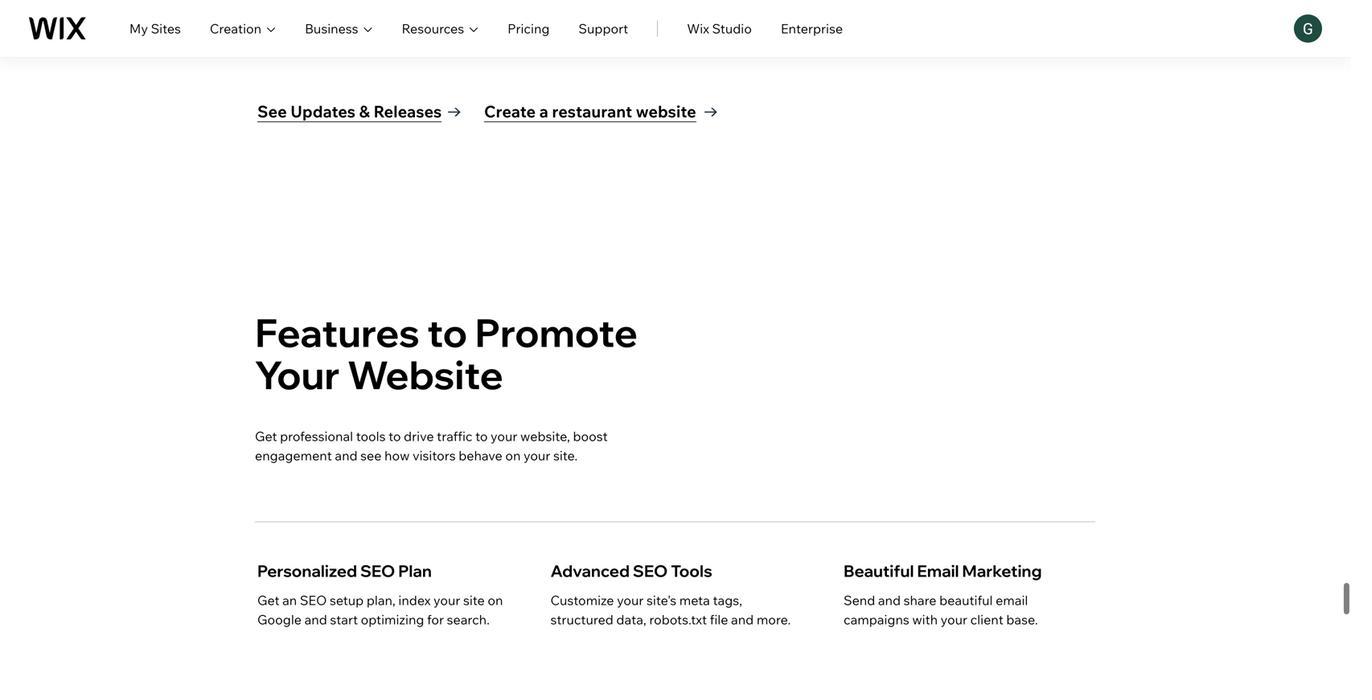 Task type: vqa. For each thing, say whether or not it's contained in the screenshot.
Traffic
yes



Task type: describe. For each thing, give the bounding box(es) containing it.
meta
[[680, 593, 710, 609]]

file
[[710, 612, 729, 628]]

to inside features to promote your website
[[427, 308, 468, 357]]

personalized
[[257, 561, 357, 581]]

robots.txt
[[650, 612, 707, 628]]

base.
[[1007, 612, 1039, 628]]

personalized seo plan
[[257, 561, 432, 581]]

and inside the get professional tools to drive traffic to your website, boost engagement and see how visitors behave on your site.
[[335, 448, 358, 464]]

advanced
[[551, 561, 630, 581]]

your inside customize your site's meta tags, structured data, robots.txt file and more.
[[617, 593, 644, 609]]

a
[[540, 101, 549, 121]]

get professional tools to drive traffic to your website, boost engagement and see how visitors behave on your site.
[[255, 428, 608, 464]]

your inside send and share beautiful email campaigns with your client base.
[[941, 612, 968, 628]]

customize
[[551, 593, 614, 609]]

optimizing
[[361, 612, 424, 628]]

create a restaurant website
[[484, 101, 697, 121]]

pricing link
[[508, 19, 550, 38]]

your
[[255, 351, 340, 399]]

and inside send and share beautiful email campaigns with your client base.
[[879, 593, 901, 609]]

1 list from the top
[[255, 0, 1092, 50]]

advanced seo tools
[[551, 561, 713, 581]]

tools
[[671, 561, 713, 581]]

send
[[844, 593, 876, 609]]

search.
[[447, 612, 490, 628]]

beautiful
[[844, 561, 914, 581]]

&
[[359, 101, 370, 121]]

traffic
[[437, 428, 473, 445]]

plan,
[[367, 593, 396, 609]]

engagement
[[255, 448, 332, 464]]

get for get an seo setup plan, index your site on google and start optimizing for search.
[[257, 593, 280, 609]]

create a restaurant website link
[[484, 100, 718, 123]]

customize your site's meta tags, structured data, robots.txt file and more.
[[551, 593, 791, 628]]

your up behave at the left bottom
[[491, 428, 518, 445]]

profile image image
[[1295, 14, 1323, 43]]

data,
[[617, 612, 647, 628]]

see
[[361, 448, 382, 464]]

features
[[255, 308, 420, 357]]

promote
[[475, 308, 638, 357]]

creation
[[210, 21, 262, 37]]

see
[[257, 101, 287, 121]]

see updates & releases link
[[257, 100, 461, 123]]

and inside get an seo setup plan, index your site on google and start optimizing for search.
[[305, 612, 327, 628]]

my
[[129, 21, 148, 37]]

with
[[913, 612, 938, 628]]

site.
[[554, 448, 578, 464]]

creation button
[[210, 19, 276, 38]]

get for get professional tools to drive traffic to your website, boost engagement and see how visitors behave on your site.
[[255, 428, 277, 445]]

boost
[[573, 428, 608, 445]]

email
[[996, 593, 1029, 609]]

site's
[[647, 593, 677, 609]]

for
[[427, 612, 444, 628]]



Task type: locate. For each thing, give the bounding box(es) containing it.
0 vertical spatial list
[[255, 0, 1092, 50]]

google
[[257, 612, 302, 628]]

updates
[[291, 101, 356, 121]]

1 vertical spatial get
[[257, 593, 280, 609]]

seo up plan, on the left
[[360, 561, 395, 581]]

start
[[330, 612, 358, 628]]

1 vertical spatial on
[[488, 593, 503, 609]]

seo for personalized
[[360, 561, 395, 581]]

get inside the get professional tools to drive traffic to your website, boost engagement and see how visitors behave on your site.
[[255, 428, 277, 445]]

get up engagement
[[255, 428, 277, 445]]

your inside get an seo setup plan, index your site on google and start optimizing for search.
[[434, 593, 461, 609]]

tools
[[356, 428, 386, 445]]

seo inside get an seo setup plan, index your site on google and start optimizing for search.
[[300, 593, 327, 609]]

studio
[[713, 21, 752, 37]]

support
[[579, 21, 629, 37]]

drive
[[404, 428, 434, 445]]

website,
[[521, 428, 570, 445]]

list containing personalized seo plan
[[255, 521, 1093, 682]]

your up for on the bottom left of page
[[434, 593, 461, 609]]

structured
[[551, 612, 614, 628]]

and left start
[[305, 612, 327, 628]]

0 horizontal spatial seo
[[300, 593, 327, 609]]

your
[[491, 428, 518, 445], [524, 448, 551, 464], [434, 593, 461, 609], [617, 593, 644, 609], [941, 612, 968, 628]]

on right behave at the left bottom
[[506, 448, 521, 464]]

get
[[255, 428, 277, 445], [257, 593, 280, 609]]

campaigns
[[844, 612, 910, 628]]

0 vertical spatial on
[[506, 448, 521, 464]]

create
[[484, 101, 536, 121]]

0 horizontal spatial on
[[488, 593, 503, 609]]

2 horizontal spatial seo
[[633, 561, 668, 581]]

2 list from the top
[[255, 521, 1093, 682]]

sites
[[151, 21, 181, 37]]

plan
[[398, 561, 432, 581]]

an
[[283, 593, 297, 609]]

features to promote your website
[[255, 308, 638, 399]]

1 vertical spatial list
[[255, 521, 1093, 682]]

wix
[[687, 21, 710, 37]]

send and share beautiful email campaigns with your client base.
[[844, 593, 1039, 628]]

to
[[427, 308, 468, 357], [389, 428, 401, 445], [476, 428, 488, 445]]

business
[[305, 21, 358, 37]]

my sites link
[[129, 19, 181, 38]]

wix studio
[[687, 21, 752, 37]]

tags,
[[713, 593, 743, 609]]

on inside the get professional tools to drive traffic to your website, boost engagement and see how visitors behave on your site.
[[506, 448, 521, 464]]

more.
[[757, 612, 791, 628]]

website
[[347, 351, 504, 399]]

business button
[[305, 19, 373, 38]]

marketing
[[963, 561, 1042, 581]]

client
[[971, 612, 1004, 628]]

share
[[904, 593, 937, 609]]

your down website,
[[524, 448, 551, 464]]

1 horizontal spatial to
[[427, 308, 468, 357]]

get an seo setup plan, index your site on google and start optimizing for search.
[[257, 593, 503, 628]]

get inside get an seo setup plan, index your site on google and start optimizing for search.
[[257, 593, 280, 609]]

my sites
[[129, 21, 181, 37]]

seo up the site's
[[633, 561, 668, 581]]

and right file
[[731, 612, 754, 628]]

on
[[506, 448, 521, 464], [488, 593, 503, 609]]

1 horizontal spatial seo
[[360, 561, 395, 581]]

your down beautiful
[[941, 612, 968, 628]]

0 horizontal spatial to
[[389, 428, 401, 445]]

restaurant
[[552, 101, 632, 121]]

index
[[399, 593, 431, 609]]

resources button
[[402, 19, 479, 38]]

beautiful email marketing
[[844, 561, 1042, 581]]

list
[[255, 0, 1092, 50], [255, 521, 1093, 682]]

see updates & releases
[[257, 101, 442, 121]]

site
[[463, 593, 485, 609]]

and up campaigns
[[879, 593, 901, 609]]

how
[[385, 448, 410, 464]]

and inside customize your site's meta tags, structured data, robots.txt file and more.
[[731, 612, 754, 628]]

releases
[[374, 101, 442, 121]]

on inside get an seo setup plan, index your site on google and start optimizing for search.
[[488, 593, 503, 609]]

beautiful
[[940, 593, 993, 609]]

support link
[[579, 19, 629, 38]]

seo for advanced
[[633, 561, 668, 581]]

visitors
[[413, 448, 456, 464]]

seo
[[360, 561, 395, 581], [633, 561, 668, 581], [300, 593, 327, 609]]

setup
[[330, 593, 364, 609]]

email
[[918, 561, 960, 581]]

enterprise link
[[781, 19, 843, 38]]

get left the an
[[257, 593, 280, 609]]

pricing
[[508, 21, 550, 37]]

website
[[636, 101, 697, 121]]

1 horizontal spatial on
[[506, 448, 521, 464]]

resources
[[402, 21, 464, 37]]

professional
[[280, 428, 353, 445]]

and left see
[[335, 448, 358, 464]]

2 horizontal spatial to
[[476, 428, 488, 445]]

seo right the an
[[300, 593, 327, 609]]

your up data,
[[617, 593, 644, 609]]

enterprise
[[781, 21, 843, 37]]

and
[[335, 448, 358, 464], [879, 593, 901, 609], [305, 612, 327, 628], [731, 612, 754, 628]]

behave
[[459, 448, 503, 464]]

on right site
[[488, 593, 503, 609]]

wix studio link
[[687, 19, 752, 38]]

0 vertical spatial get
[[255, 428, 277, 445]]



